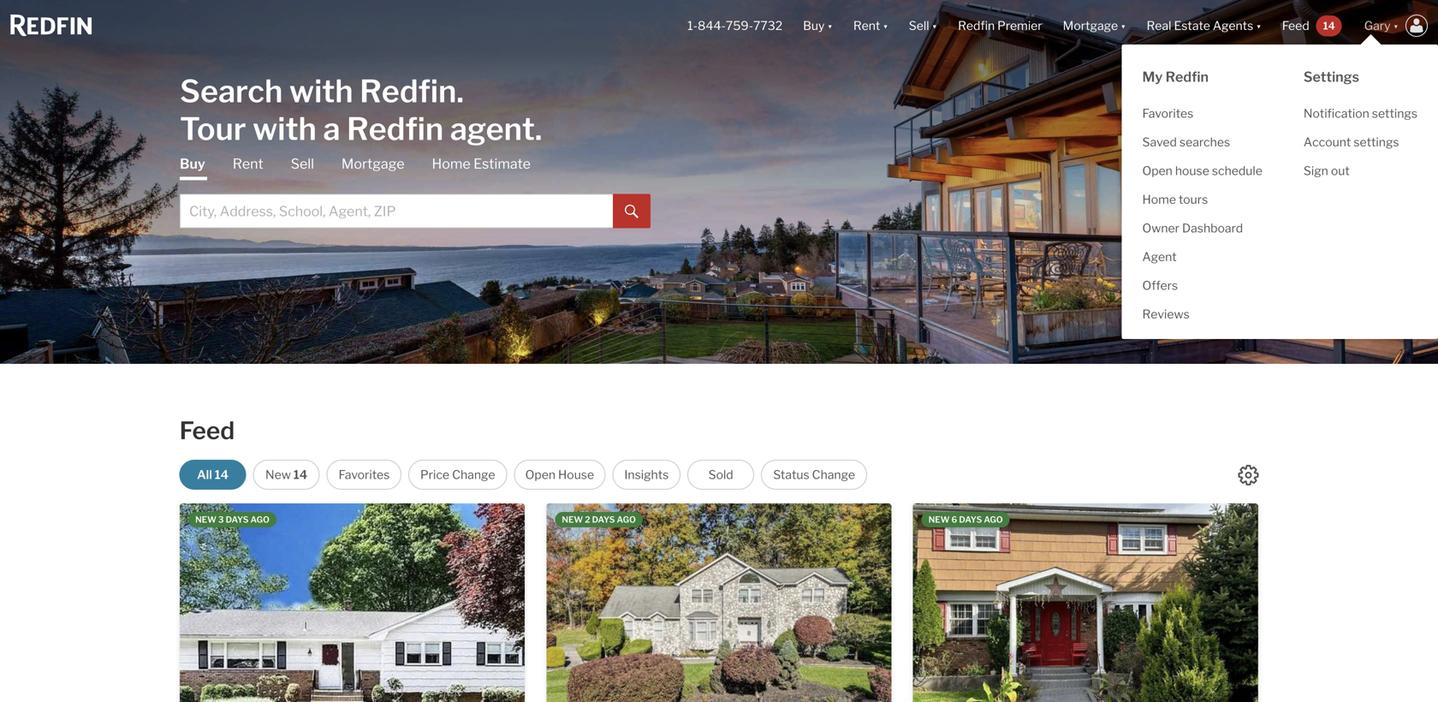 Task type: locate. For each thing, give the bounding box(es) containing it.
1 horizontal spatial change
[[812, 468, 856, 482]]

7732
[[754, 18, 783, 33]]

0 vertical spatial settings
[[1373, 106, 1418, 121]]

2 ▾ from the left
[[883, 18, 889, 33]]

759-
[[726, 18, 754, 33]]

days right 6
[[960, 515, 982, 525]]

▾ left rent ▾
[[828, 18, 833, 33]]

1 vertical spatial mortgage
[[342, 155, 405, 172]]

▾ left real
[[1121, 18, 1127, 33]]

rent ▾ button
[[843, 0, 899, 51]]

2 horizontal spatial ago
[[984, 515, 1003, 525]]

rent down 'tour'
[[233, 155, 263, 172]]

days for 6
[[960, 515, 982, 525]]

premier
[[998, 18, 1043, 33]]

2 horizontal spatial redfin
[[1166, 69, 1209, 85]]

account settings link
[[1284, 128, 1439, 157]]

sell right rent link
[[291, 155, 314, 172]]

option group containing all
[[179, 460, 868, 490]]

notification settings link
[[1284, 99, 1439, 128]]

submit search image
[[625, 205, 639, 219]]

1 horizontal spatial sell
[[909, 18, 930, 33]]

Favorites radio
[[327, 460, 402, 490]]

days right 3
[[226, 515, 249, 525]]

settings down notification settings link
[[1354, 135, 1400, 150]]

1 horizontal spatial new
[[562, 515, 583, 525]]

sell ▾ button
[[909, 0, 938, 51]]

mortgage for mortgage ▾
[[1063, 18, 1119, 33]]

0 horizontal spatial open
[[526, 468, 556, 482]]

sell ▾ button
[[899, 0, 948, 51]]

mortgage
[[1063, 18, 1119, 33], [342, 155, 405, 172]]

buy
[[803, 18, 825, 33], [180, 155, 205, 172]]

0 horizontal spatial 14
[[215, 468, 229, 482]]

Insights radio
[[613, 460, 681, 490]]

3 ago from the left
[[984, 515, 1003, 525]]

1 vertical spatial open
[[526, 468, 556, 482]]

▾ right rent ▾
[[932, 18, 938, 33]]

new 14
[[265, 468, 308, 482]]

▾ right the gary
[[1394, 18, 1399, 33]]

mortgage inside dropdown button
[[1063, 18, 1119, 33]]

owner dashboard link
[[1122, 214, 1284, 243]]

searches
[[1180, 135, 1231, 150]]

buy down 'tour'
[[180, 155, 205, 172]]

dialog
[[1122, 34, 1439, 339]]

1 ▾ from the left
[[828, 18, 833, 33]]

1 horizontal spatial mortgage
[[1063, 18, 1119, 33]]

2 horizontal spatial days
[[960, 515, 982, 525]]

5 ▾ from the left
[[1257, 18, 1262, 33]]

sell inside tab list
[[291, 155, 314, 172]]

home up owner on the top right of page
[[1143, 192, 1177, 207]]

0 vertical spatial sell
[[909, 18, 930, 33]]

new for new 2 days ago
[[562, 515, 583, 525]]

0 horizontal spatial favorites
[[339, 468, 390, 482]]

6 ▾ from the left
[[1394, 18, 1399, 33]]

open left house in the bottom of the page
[[526, 468, 556, 482]]

agents
[[1213, 18, 1254, 33]]

rent inside dropdown button
[[854, 18, 881, 33]]

1 vertical spatial redfin
[[1166, 69, 1209, 85]]

0 vertical spatial rent
[[854, 18, 881, 33]]

ago right 3
[[250, 515, 270, 525]]

settings inside account settings link
[[1354, 135, 1400, 150]]

3 new from the left
[[929, 515, 950, 525]]

favorites left price
[[339, 468, 390, 482]]

3 ▾ from the left
[[932, 18, 938, 33]]

settings up account settings link
[[1373, 106, 1418, 121]]

1 horizontal spatial home
[[1143, 192, 1177, 207]]

1-
[[688, 18, 698, 33]]

sign
[[1304, 164, 1329, 178]]

change inside price change radio
[[452, 468, 495, 482]]

days for 3
[[226, 515, 249, 525]]

ago for new 3 days ago
[[250, 515, 270, 525]]

favorites inside dialog
[[1143, 106, 1194, 121]]

1 horizontal spatial open
[[1143, 164, 1173, 178]]

14 for all 14
[[215, 468, 229, 482]]

1 vertical spatial home
[[1143, 192, 1177, 207]]

0 vertical spatial open
[[1143, 164, 1173, 178]]

0 horizontal spatial buy
[[180, 155, 205, 172]]

rent for rent ▾
[[854, 18, 881, 33]]

home estimate link
[[432, 155, 531, 173]]

2 horizontal spatial 14
[[1324, 19, 1336, 32]]

0 horizontal spatial home
[[432, 155, 471, 172]]

1 horizontal spatial rent
[[854, 18, 881, 33]]

2 new from the left
[[562, 515, 583, 525]]

14 right the new
[[294, 468, 308, 482]]

14
[[1324, 19, 1336, 32], [215, 468, 229, 482], [294, 468, 308, 482]]

agent.
[[450, 110, 542, 148]]

redfin inside search with redfin. tour with a redfin agent.
[[347, 110, 444, 148]]

feed up settings
[[1283, 18, 1310, 33]]

▾ for gary ▾
[[1394, 18, 1399, 33]]

agent link
[[1122, 243, 1284, 272]]

1 horizontal spatial ago
[[617, 515, 636, 525]]

▾ inside sell ▾ dropdown button
[[932, 18, 938, 33]]

days
[[226, 515, 249, 525], [592, 515, 615, 525], [960, 515, 982, 525]]

▾ inside rent ▾ dropdown button
[[883, 18, 889, 33]]

redfin premier button
[[948, 0, 1053, 51]]

0 horizontal spatial ago
[[250, 515, 270, 525]]

2 days from the left
[[592, 515, 615, 525]]

home left estimate
[[432, 155, 471, 172]]

redfin left premier
[[958, 18, 995, 33]]

new left 3
[[195, 515, 217, 525]]

▾ inside mortgage ▾ dropdown button
[[1121, 18, 1127, 33]]

sell right rent ▾
[[909, 18, 930, 33]]

1 vertical spatial settings
[[1354, 135, 1400, 150]]

notification settings
[[1304, 106, 1418, 121]]

1 horizontal spatial buy
[[803, 18, 825, 33]]

0 horizontal spatial sell
[[291, 155, 314, 172]]

tour
[[180, 110, 246, 148]]

rent
[[854, 18, 881, 33], [233, 155, 263, 172]]

account
[[1304, 135, 1352, 150]]

estate
[[1174, 18, 1211, 33]]

0 horizontal spatial feed
[[179, 416, 235, 445]]

2 vertical spatial redfin
[[347, 110, 444, 148]]

1 vertical spatial feed
[[179, 416, 235, 445]]

favorites link
[[1122, 99, 1284, 128]]

1 change from the left
[[452, 468, 495, 482]]

0 vertical spatial feed
[[1283, 18, 1310, 33]]

0 vertical spatial buy
[[803, 18, 825, 33]]

14 inside "all" radio
[[215, 468, 229, 482]]

redfin right my
[[1166, 69, 1209, 85]]

photo of 22 appledale ln, chestnut ridge, ny 10977 image
[[547, 504, 892, 702], [892, 504, 1237, 702]]

open down saved
[[1143, 164, 1173, 178]]

my redfin
[[1143, 69, 1209, 85]]

▾ left sell ▾
[[883, 18, 889, 33]]

0 vertical spatial home
[[432, 155, 471, 172]]

agent
[[1143, 250, 1177, 264]]

0 vertical spatial favorites
[[1143, 106, 1194, 121]]

1 horizontal spatial feed
[[1283, 18, 1310, 33]]

owner dashboard
[[1143, 221, 1244, 236]]

2 ago from the left
[[617, 515, 636, 525]]

1 vertical spatial sell
[[291, 155, 314, 172]]

home
[[432, 155, 471, 172], [1143, 192, 1177, 207]]

0 vertical spatial mortgage
[[1063, 18, 1119, 33]]

settings for notification settings
[[1373, 106, 1418, 121]]

mortgage left real
[[1063, 18, 1119, 33]]

saved
[[1143, 135, 1177, 150]]

0 horizontal spatial days
[[226, 515, 249, 525]]

1-844-759-7732
[[688, 18, 783, 33]]

0 horizontal spatial change
[[452, 468, 495, 482]]

change for status change
[[812, 468, 856, 482]]

change right status
[[812, 468, 856, 482]]

City, Address, School, Agent, ZIP search field
[[180, 194, 613, 228]]

change right price
[[452, 468, 495, 482]]

photo of 40 fox hill rd, upper saddle river, nj 07458 image
[[180, 504, 525, 702]]

ago right the 2
[[617, 515, 636, 525]]

2 change from the left
[[812, 468, 856, 482]]

▾ right agents
[[1257, 18, 1262, 33]]

1 horizontal spatial 14
[[294, 468, 308, 482]]

0 horizontal spatial mortgage
[[342, 155, 405, 172]]

favorites
[[1143, 106, 1194, 121], [339, 468, 390, 482]]

settings inside notification settings link
[[1373, 106, 1418, 121]]

mortgage link
[[342, 155, 405, 173]]

redfin inside button
[[958, 18, 995, 33]]

home inside tab list
[[432, 155, 471, 172]]

feed
[[1283, 18, 1310, 33], [179, 416, 235, 445]]

redfin
[[958, 18, 995, 33], [1166, 69, 1209, 85], [347, 110, 444, 148]]

rent inside tab list
[[233, 155, 263, 172]]

▾ inside buy ▾ dropdown button
[[828, 18, 833, 33]]

buy inside tab list
[[180, 155, 205, 172]]

dashboard
[[1183, 221, 1244, 236]]

mortgage inside tab list
[[342, 155, 405, 172]]

gary ▾
[[1365, 18, 1399, 33]]

all
[[197, 468, 212, 482]]

▾
[[828, 18, 833, 33], [883, 18, 889, 33], [932, 18, 938, 33], [1121, 18, 1127, 33], [1257, 18, 1262, 33], [1394, 18, 1399, 33]]

rent right buy ▾
[[854, 18, 881, 33]]

feed up the all
[[179, 416, 235, 445]]

buy link
[[180, 155, 205, 180]]

1 horizontal spatial favorites
[[1143, 106, 1194, 121]]

change inside status change radio
[[812, 468, 856, 482]]

14 right the all
[[215, 468, 229, 482]]

1 horizontal spatial redfin
[[958, 18, 995, 33]]

dialog containing my redfin
[[1122, 34, 1439, 339]]

ago right 6
[[984, 515, 1003, 525]]

0 vertical spatial redfin
[[958, 18, 995, 33]]

home tours
[[1143, 192, 1209, 207]]

mortgage ▾ button
[[1053, 0, 1137, 51]]

price
[[420, 468, 450, 482]]

rent ▾ button
[[854, 0, 889, 51]]

new left the 2
[[562, 515, 583, 525]]

ago
[[250, 515, 270, 525], [617, 515, 636, 525], [984, 515, 1003, 525]]

days right the 2
[[592, 515, 615, 525]]

notification
[[1304, 106, 1370, 121]]

sell inside dropdown button
[[909, 18, 930, 33]]

tours
[[1179, 192, 1209, 207]]

1 new from the left
[[195, 515, 217, 525]]

redfin up "mortgage" link
[[347, 110, 444, 148]]

favorites inside option
[[339, 468, 390, 482]]

▾ for rent ▾
[[883, 18, 889, 33]]

1 horizontal spatial days
[[592, 515, 615, 525]]

14 inside new radio
[[294, 468, 308, 482]]

sell
[[909, 18, 930, 33], [291, 155, 314, 172]]

settings
[[1373, 106, 1418, 121], [1354, 135, 1400, 150]]

with
[[289, 72, 353, 110], [253, 110, 317, 148]]

favorites up saved
[[1143, 106, 1194, 121]]

option group
[[179, 460, 868, 490]]

sell link
[[291, 155, 314, 173]]

0 horizontal spatial redfin
[[347, 110, 444, 148]]

Status Change radio
[[761, 460, 868, 490]]

ago for new 2 days ago
[[617, 515, 636, 525]]

1 vertical spatial favorites
[[339, 468, 390, 482]]

photo of 4 robert ct, nanuet, ny 10954 image
[[914, 504, 1259, 702], [1259, 504, 1439, 702]]

buy right 7732
[[803, 18, 825, 33]]

sign out
[[1304, 164, 1350, 178]]

6
[[952, 515, 958, 525]]

1 vertical spatial rent
[[233, 155, 263, 172]]

1 photo of 4 robert ct, nanuet, ny 10954 image from the left
[[914, 504, 1259, 702]]

14 left the gary
[[1324, 19, 1336, 32]]

home inside dialog
[[1143, 192, 1177, 207]]

mortgage up the city, address, school, agent, zip search box
[[342, 155, 405, 172]]

1 ago from the left
[[250, 515, 270, 525]]

new
[[195, 515, 217, 525], [562, 515, 583, 525], [929, 515, 950, 525]]

0 horizontal spatial new
[[195, 515, 217, 525]]

change
[[452, 468, 495, 482], [812, 468, 856, 482]]

buy inside dropdown button
[[803, 18, 825, 33]]

▾ for buy ▾
[[828, 18, 833, 33]]

sell ▾
[[909, 18, 938, 33]]

owner
[[1143, 221, 1180, 236]]

0 horizontal spatial rent
[[233, 155, 263, 172]]

2 horizontal spatial new
[[929, 515, 950, 525]]

3 days from the left
[[960, 515, 982, 525]]

tab list containing buy
[[180, 155, 651, 228]]

change for price change
[[452, 468, 495, 482]]

days for 2
[[592, 515, 615, 525]]

house
[[558, 468, 594, 482]]

open inside option
[[526, 468, 556, 482]]

4 ▾ from the left
[[1121, 18, 1127, 33]]

1 vertical spatial buy
[[180, 155, 205, 172]]

home for home estimate
[[432, 155, 471, 172]]

1 days from the left
[[226, 515, 249, 525]]

new left 6
[[929, 515, 950, 525]]

all 14
[[197, 468, 229, 482]]

new for new 3 days ago
[[195, 515, 217, 525]]

open inside dialog
[[1143, 164, 1173, 178]]

ago for new 6 days ago
[[984, 515, 1003, 525]]

tab list
[[180, 155, 651, 228]]



Task type: describe. For each thing, give the bounding box(es) containing it.
home estimate
[[432, 155, 531, 172]]

gary
[[1365, 18, 1391, 33]]

buy ▾
[[803, 18, 833, 33]]

real estate agents ▾ link
[[1147, 0, 1262, 51]]

offers link
[[1122, 272, 1284, 300]]

mortgage ▾
[[1063, 18, 1127, 33]]

sold
[[709, 468, 734, 482]]

redfin.
[[360, 72, 464, 110]]

new 3 days ago
[[195, 515, 270, 525]]

settings
[[1304, 69, 1360, 85]]

insights
[[625, 468, 669, 482]]

settings for account settings
[[1354, 135, 1400, 150]]

reviews link
[[1122, 300, 1284, 329]]

1 photo of 22 appledale ln, chestnut ridge, ny 10977 image from the left
[[547, 504, 892, 702]]

Open House radio
[[514, 460, 606, 490]]

▾ inside the real estate agents ▾ link
[[1257, 18, 1262, 33]]

favorites for favorites link
[[1143, 106, 1194, 121]]

open house schedule
[[1143, 164, 1263, 178]]

sell for sell ▾
[[909, 18, 930, 33]]

buy ▾ button
[[803, 0, 833, 51]]

All radio
[[179, 460, 246, 490]]

real
[[1147, 18, 1172, 33]]

mortgage for mortgage
[[342, 155, 405, 172]]

open house
[[526, 468, 594, 482]]

buy for buy ▾
[[803, 18, 825, 33]]

▾ for mortgage ▾
[[1121, 18, 1127, 33]]

my
[[1143, 69, 1163, 85]]

redfin premier
[[958, 18, 1043, 33]]

reviews
[[1143, 307, 1190, 322]]

14 for new 14
[[294, 468, 308, 482]]

house
[[1176, 164, 1210, 178]]

search
[[180, 72, 283, 110]]

open for open house
[[526, 468, 556, 482]]

Sold radio
[[688, 460, 755, 490]]

rent for rent
[[233, 155, 263, 172]]

2 photo of 22 appledale ln, chestnut ridge, ny 10977 image from the left
[[892, 504, 1237, 702]]

estimate
[[474, 155, 531, 172]]

New radio
[[253, 460, 320, 490]]

real estate agents ▾ button
[[1137, 0, 1272, 51]]

buy ▾ button
[[793, 0, 843, 51]]

mortgage ▾ button
[[1063, 0, 1127, 51]]

saved searches link
[[1122, 128, 1284, 157]]

status
[[774, 468, 810, 482]]

new 2 days ago
[[562, 515, 636, 525]]

2
[[585, 515, 590, 525]]

favorites for favorites option
[[339, 468, 390, 482]]

new for new 6 days ago
[[929, 515, 950, 525]]

real estate agents ▾
[[1147, 18, 1262, 33]]

open for open house schedule
[[1143, 164, 1173, 178]]

out
[[1332, 164, 1350, 178]]

new
[[265, 468, 291, 482]]

buy for buy
[[180, 155, 205, 172]]

▾ for sell ▾
[[932, 18, 938, 33]]

status change
[[774, 468, 856, 482]]

Price Change radio
[[409, 460, 507, 490]]

sell for sell
[[291, 155, 314, 172]]

new 6 days ago
[[929, 515, 1003, 525]]

schedule
[[1213, 164, 1263, 178]]

2 photo of 4 robert ct, nanuet, ny 10954 image from the left
[[1259, 504, 1439, 702]]

offers
[[1143, 278, 1179, 293]]

search with redfin. tour with a redfin agent.
[[180, 72, 542, 148]]

saved searches
[[1143, 135, 1231, 150]]

home tours link
[[1122, 185, 1284, 214]]

account settings
[[1304, 135, 1400, 150]]

1-844-759-7732 link
[[688, 18, 783, 33]]

a
[[323, 110, 340, 148]]

rent link
[[233, 155, 263, 173]]

3
[[218, 515, 224, 525]]

price change
[[420, 468, 495, 482]]

sign out link
[[1284, 157, 1439, 185]]

home for home tours
[[1143, 192, 1177, 207]]

rent ▾
[[854, 18, 889, 33]]

844-
[[698, 18, 726, 33]]

open house schedule link
[[1122, 157, 1284, 185]]



Task type: vqa. For each thing, say whether or not it's contained in the screenshot.
Home Estimate
yes



